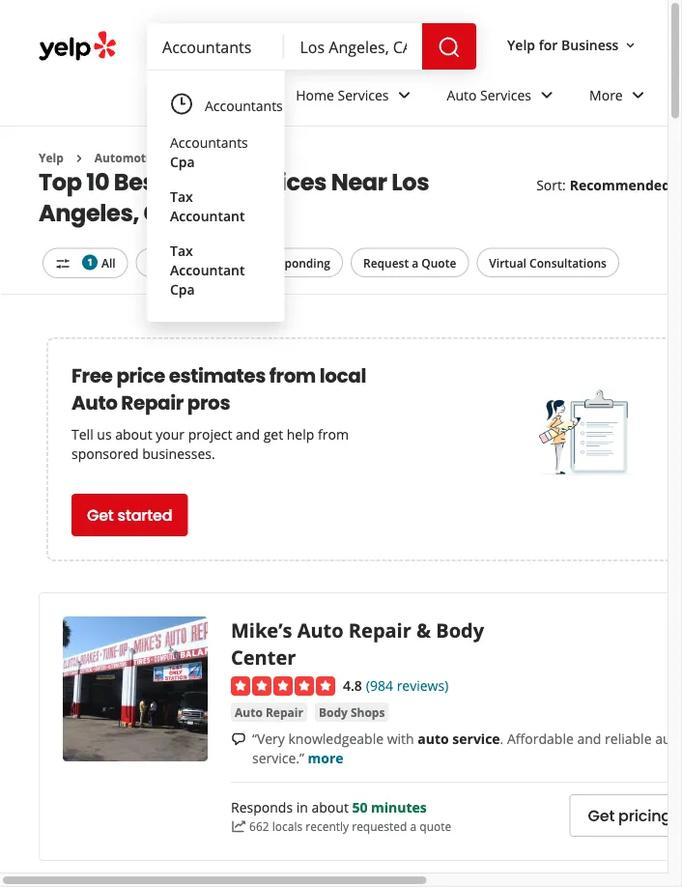 Task type: locate. For each thing, give the bounding box(es) containing it.
accountant
[[170, 206, 245, 225], [170, 260, 245, 279]]

repair left '&'
[[349, 616, 412, 643]]

business categories element
[[147, 70, 682, 126]]

1 vertical spatial cpa
[[170, 280, 195, 298]]

1 vertical spatial body
[[319, 704, 348, 720]]

24 chevron down v2 image
[[242, 84, 265, 107]]

auto services up tax accountant link
[[194, 150, 272, 166]]

get
[[87, 504, 114, 526], [588, 805, 615, 827]]

locals
[[272, 819, 303, 834]]

top
[[39, 166, 82, 198]]

16 trending v2 image
[[231, 819, 246, 835]]

accountants for accountants cpa
[[170, 133, 248, 151]]

home
[[296, 86, 334, 104]]

50
[[352, 798, 368, 817]]

4.8 link
[[343, 674, 362, 695]]

Find text field
[[162, 36, 269, 57]]

virtual consultations button
[[477, 248, 620, 277]]

body
[[436, 616, 484, 643], [319, 704, 348, 720]]

24 chevron down v2 image for more
[[627, 84, 650, 107]]

1 horizontal spatial auto
[[655, 729, 682, 748]]

0 vertical spatial cpa
[[170, 152, 195, 171]]

1 cpa from the top
[[170, 152, 195, 171]]

a left 'quote'
[[410, 819, 417, 834]]

0 vertical spatial body
[[436, 616, 484, 643]]

0 horizontal spatial and
[[236, 425, 260, 443]]

get inside button
[[588, 805, 615, 827]]

0 horizontal spatial yelp
[[39, 150, 64, 166]]

responds in about 50 minutes
[[231, 798, 427, 817]]

1 vertical spatial accountants
[[170, 133, 248, 151]]

accountant for tax accountant
[[170, 206, 245, 225]]

24 chevron down v2 image right more
[[627, 84, 650, 107]]

auto services down search "icon"
[[447, 86, 532, 104]]

from
[[269, 362, 316, 389], [318, 425, 349, 443]]

cpa right best
[[170, 152, 195, 171]]

1 horizontal spatial repair
[[266, 704, 303, 720]]

1 accountant from the top
[[170, 206, 245, 225]]

auto
[[418, 729, 449, 748], [655, 729, 682, 748]]

1 horizontal spatial from
[[318, 425, 349, 443]]

24 clock v2 image
[[170, 92, 193, 115]]

auto services link down for
[[432, 70, 574, 126]]

1 vertical spatial accountant
[[170, 260, 245, 279]]

about up recently
[[312, 798, 349, 817]]

your
[[156, 425, 185, 443]]

2 tax from the top
[[170, 241, 193, 260]]

0 vertical spatial tax
[[170, 187, 193, 205]]

accountants up accountants cpa
[[205, 96, 283, 115]]

1 vertical spatial auto services
[[194, 150, 272, 166]]

open now
[[148, 255, 208, 271]]

auto inside button
[[235, 704, 263, 720]]

0 vertical spatial accountants
[[205, 96, 283, 115]]

and
[[236, 425, 260, 443], [577, 729, 602, 748]]

tax accountant cpa
[[170, 241, 245, 298]]

None field
[[162, 36, 269, 57], [300, 36, 407, 57], [162, 36, 269, 57]]

0 vertical spatial and
[[236, 425, 260, 443]]

tax inside "tax accountant"
[[170, 187, 193, 205]]

1 vertical spatial get
[[588, 805, 615, 827]]

yelp left 16 chevron right v2 image
[[39, 150, 64, 166]]

0 horizontal spatial body
[[319, 704, 348, 720]]

services inside top 10 best auto services near los angeles, california
[[229, 166, 327, 198]]

tax inside the tax accountant cpa
[[170, 241, 193, 260]]

services inside "link"
[[338, 86, 389, 104]]

16 chevron down v2 image
[[623, 38, 638, 53]]

body up knowledgeable
[[319, 704, 348, 720]]

tax accountant cpa link
[[159, 233, 273, 306]]

16 chevron right v2 image
[[71, 151, 87, 166]]

tax
[[170, 187, 193, 205], [170, 241, 193, 260]]

24 chevron down v2 image inside more link
[[627, 84, 650, 107]]

1 horizontal spatial auto services link
[[432, 70, 574, 126]]

auto inside "free price estimates from local auto repair pros tell us about your project and get help from sponsored businesses."
[[72, 389, 117, 416]]

cpa inside the tax accountant cpa
[[170, 280, 195, 298]]

sponsored
[[72, 444, 139, 462]]

yelp link
[[39, 150, 64, 166]]

1 tax from the top
[[170, 187, 193, 205]]

restaurants
[[162, 86, 238, 104]]

help
[[287, 425, 314, 443]]

0 vertical spatial accountant
[[170, 206, 245, 225]]

services right home
[[338, 86, 389, 104]]

body right '&'
[[436, 616, 484, 643]]

knowledgeable
[[289, 729, 384, 748]]

from left local
[[269, 362, 316, 389]]

cpa down open now
[[170, 280, 195, 298]]

wr
[[669, 35, 682, 54]]

and left reliable
[[577, 729, 602, 748]]

accountants
[[205, 96, 283, 115], [170, 133, 248, 151]]

auto services
[[447, 86, 532, 104], [194, 150, 272, 166]]

repair
[[121, 389, 184, 416], [349, 616, 412, 643], [266, 704, 303, 720]]

home services link
[[281, 70, 432, 126]]

1 24 chevron down v2 image from the left
[[393, 84, 416, 107]]

restaurants link
[[147, 70, 281, 126]]

1 vertical spatial yelp
[[39, 150, 64, 166]]

more link
[[308, 749, 344, 767]]

1 horizontal spatial and
[[577, 729, 602, 748]]

services up fast-responding button
[[229, 166, 327, 198]]

mike's auto repair & body center link
[[231, 616, 484, 671]]

auto inside top 10 best auto services near los angeles, california
[[169, 166, 224, 198]]

about right 'us'
[[115, 425, 152, 443]]

  text field
[[162, 36, 269, 57]]

repair inside mike's auto repair & body center
[[349, 616, 412, 643]]

auto right reliable
[[655, 729, 682, 748]]

1 vertical spatial repair
[[349, 616, 412, 643]]

24 chevron down v2 image right home services
[[393, 84, 416, 107]]

2 horizontal spatial repair
[[349, 616, 412, 643]]

2 auto from the left
[[655, 729, 682, 748]]

auto right with
[[418, 729, 449, 748]]

body shops button
[[315, 703, 389, 722]]

1 vertical spatial and
[[577, 729, 602, 748]]

repair up 'your'
[[121, 389, 184, 416]]

1 horizontal spatial body
[[436, 616, 484, 643]]

filters group
[[39, 248, 623, 278]]

0 vertical spatial from
[[269, 362, 316, 389]]

auto inside mike's auto repair & body center
[[297, 616, 344, 643]]

virtual consultations
[[489, 255, 607, 271]]

accountants cpa
[[170, 133, 248, 171]]

0 horizontal spatial auto services
[[194, 150, 272, 166]]

services down accountants link
[[225, 150, 272, 166]]

auto inside . affordable and reliable auto service."
[[655, 729, 682, 748]]

affordable
[[507, 729, 574, 748]]

get for get started
[[87, 504, 114, 526]]

from right help at the top left of page
[[318, 425, 349, 443]]

0 horizontal spatial about
[[115, 425, 152, 443]]

2 cpa from the top
[[170, 280, 195, 298]]

0 vertical spatial auto services link
[[432, 70, 574, 126]]

0 vertical spatial yelp
[[508, 35, 536, 54]]

minutes
[[371, 798, 427, 817]]

tax for tax accountant
[[170, 187, 193, 205]]

cpa
[[170, 152, 195, 171], [170, 280, 195, 298]]

wr link
[[662, 27, 682, 62]]

0 horizontal spatial 24 chevron down v2 image
[[393, 84, 416, 107]]

yelp left for
[[508, 35, 536, 54]]

get inside button
[[87, 504, 114, 526]]

get left pricing
[[588, 805, 615, 827]]

automotive
[[95, 150, 163, 166]]

yelp
[[508, 35, 536, 54], [39, 150, 64, 166]]

and left get on the top of page
[[236, 425, 260, 443]]

24 chevron down v2 image down for
[[535, 84, 559, 107]]

1 vertical spatial from
[[318, 425, 349, 443]]

tax accountant
[[170, 187, 245, 225]]

open
[[148, 255, 179, 271]]

24 chevron down v2 image inside home services "link"
[[393, 84, 416, 107]]

(984 reviews)
[[366, 676, 449, 694]]

california
[[144, 197, 258, 229]]

free
[[72, 362, 113, 389]]

fast-responding
[[240, 255, 331, 271]]

service
[[453, 729, 500, 748]]

auto services inside business categories element
[[447, 86, 532, 104]]

body inside button
[[319, 704, 348, 720]]

0 vertical spatial get
[[87, 504, 114, 526]]

yelp inside yelp for business button
[[508, 35, 536, 54]]

los
[[392, 166, 429, 198]]

2 24 chevron down v2 image from the left
[[535, 84, 559, 107]]

auto services link up tax accountant link
[[194, 150, 272, 166]]

1 horizontal spatial 24 chevron down v2 image
[[535, 84, 559, 107]]

repair down 4.8 star rating image
[[266, 704, 303, 720]]

request
[[363, 255, 409, 271]]

2 accountant from the top
[[170, 260, 245, 279]]

0 vertical spatial repair
[[121, 389, 184, 416]]

services
[[338, 86, 389, 104], [480, 86, 532, 104], [225, 150, 272, 166], [229, 166, 327, 198]]

0 horizontal spatial auto services link
[[194, 150, 272, 166]]

a inside button
[[412, 255, 419, 271]]

0 vertical spatial auto services
[[447, 86, 532, 104]]

auto inside business categories element
[[447, 86, 477, 104]]

0 vertical spatial about
[[115, 425, 152, 443]]

1 horizontal spatial auto services
[[447, 86, 532, 104]]

auto services link
[[432, 70, 574, 126], [194, 150, 272, 166]]

1 horizontal spatial get
[[588, 805, 615, 827]]

automotive link
[[95, 150, 163, 166]]

0 horizontal spatial get
[[87, 504, 114, 526]]

virtual
[[489, 255, 527, 271]]

0 horizontal spatial repair
[[121, 389, 184, 416]]

mike's auto repair & body center
[[231, 616, 484, 671]]

about
[[115, 425, 152, 443], [312, 798, 349, 817]]

24 chevron down v2 image for auto services
[[535, 84, 559, 107]]

24 chevron down v2 image
[[393, 84, 416, 107], [535, 84, 559, 107], [627, 84, 650, 107]]

1 vertical spatial tax
[[170, 241, 193, 260]]

1 auto from the left
[[418, 729, 449, 748]]

&
[[417, 616, 431, 643]]

2 vertical spatial repair
[[266, 704, 303, 720]]

pricing
[[619, 805, 672, 827]]

None search field
[[147, 23, 480, 70]]

a
[[412, 255, 419, 271], [410, 819, 417, 834]]

accountants down accountants link
[[170, 133, 248, 151]]

auto repair button
[[231, 703, 307, 722]]

with
[[387, 729, 414, 748]]

16 filter v2 image
[[55, 256, 71, 271]]

1 horizontal spatial yelp
[[508, 35, 536, 54]]

1 horizontal spatial about
[[312, 798, 349, 817]]

0 vertical spatial a
[[412, 255, 419, 271]]

get left the started
[[87, 504, 114, 526]]

tell
[[72, 425, 93, 443]]

a left quote
[[412, 255, 419, 271]]

auto
[[447, 86, 477, 104], [194, 150, 222, 166], [169, 166, 224, 198], [72, 389, 117, 416], [297, 616, 344, 643], [235, 704, 263, 720]]

accountants for accountants
[[205, 96, 283, 115]]

2 horizontal spatial 24 chevron down v2 image
[[627, 84, 650, 107]]

.
[[500, 729, 504, 748]]

get pricing
[[588, 805, 672, 827]]

3 24 chevron down v2 image from the left
[[627, 84, 650, 107]]

0 horizontal spatial auto
[[418, 729, 449, 748]]



Task type: vqa. For each thing, say whether or not it's contained in the screenshot.
Get pricing button
yes



Task type: describe. For each thing, give the bounding box(es) containing it.
10
[[86, 166, 109, 198]]

"very
[[252, 729, 285, 748]]

free price estimates from local auto repair pros tell us about your project and get help from sponsored businesses.
[[72, 362, 366, 462]]

body shops link
[[315, 703, 389, 722]]

services down yelp for business
[[480, 86, 532, 104]]

mike's auto repair & body center image
[[63, 616, 208, 761]]

recently
[[306, 819, 349, 834]]

search image
[[438, 36, 461, 59]]

0 horizontal spatial from
[[269, 362, 316, 389]]

tax accountant link
[[159, 179, 273, 233]]

1 vertical spatial auto services link
[[194, 150, 272, 166]]

for
[[539, 35, 558, 54]]

sort: recommended
[[537, 176, 671, 194]]

yelp for yelp link
[[39, 150, 64, 166]]

quote
[[420, 819, 452, 834]]

request a quote button
[[351, 248, 469, 277]]

more link
[[574, 70, 666, 126]]

recommended button
[[570, 176, 682, 194]]

auto repair link
[[231, 703, 307, 722]]

fast-
[[240, 255, 267, 271]]

yelp for yelp for business
[[508, 35, 536, 54]]

1
[[87, 256, 93, 269]]

body inside mike's auto repair & body center
[[436, 616, 484, 643]]

us
[[97, 425, 112, 443]]

repair inside "free price estimates from local auto repair pros tell us about your project and get help from sponsored businesses."
[[121, 389, 184, 416]]

24 chevron down v2 image for home services
[[393, 84, 416, 107]]

and inside . affordable and reliable auto service."
[[577, 729, 602, 748]]

consultations
[[530, 255, 607, 271]]

now
[[182, 255, 208, 271]]

auto repair
[[235, 704, 303, 720]]

tax for tax accountant cpa
[[170, 241, 193, 260]]

quote
[[422, 255, 457, 271]]

open now button
[[136, 248, 220, 277]]

1 all
[[87, 255, 116, 271]]

get started
[[87, 504, 172, 526]]

4.8 star rating image
[[231, 677, 335, 696]]

request a quote
[[363, 255, 457, 271]]

body shops
[[319, 704, 385, 720]]

get for get pricing
[[588, 805, 615, 827]]

best
[[114, 166, 164, 198]]

reviews)
[[397, 676, 449, 694]]

4.8
[[343, 676, 362, 694]]

estimates
[[169, 362, 266, 389]]

662 locals recently requested a quote
[[249, 819, 452, 834]]

get pricing button
[[570, 794, 682, 837]]

1 vertical spatial a
[[410, 819, 417, 834]]

pros
[[187, 389, 230, 416]]

"very knowledgeable with auto service
[[252, 729, 500, 748]]

Near text field
[[300, 36, 407, 57]]

near
[[331, 166, 387, 198]]

more
[[590, 86, 623, 104]]

angeles,
[[39, 197, 139, 229]]

more
[[308, 749, 344, 767]]

service."
[[252, 749, 304, 767]]

shops
[[351, 704, 385, 720]]

local
[[320, 362, 366, 389]]

accountants link
[[159, 86, 295, 125]]

16 speech v2 image
[[231, 731, 246, 747]]

about inside "free price estimates from local auto repair pros tell us about your project and get help from sponsored businesses."
[[115, 425, 152, 443]]

(984 reviews) link
[[366, 674, 449, 695]]

accountant for tax accountant cpa
[[170, 260, 245, 279]]

requested
[[352, 819, 407, 834]]

business
[[562, 35, 619, 54]]

yelp for business button
[[500, 27, 646, 62]]

none field near
[[300, 36, 407, 57]]

top 10 best auto services near los angeles, california
[[39, 166, 429, 229]]

cpa inside accountants cpa
[[170, 152, 195, 171]]

repair inside button
[[266, 704, 303, 720]]

and inside "free price estimates from local auto repair pros tell us about your project and get help from sponsored businesses."
[[236, 425, 260, 443]]

responding
[[267, 255, 331, 271]]

center
[[231, 644, 296, 671]]

get started button
[[72, 494, 188, 536]]

recommended
[[570, 176, 671, 194]]

businesses.
[[142, 444, 215, 462]]

662
[[249, 819, 269, 834]]

home services
[[296, 86, 389, 104]]

free price estimates from local auto repair pros image
[[539, 385, 636, 481]]

(984
[[366, 676, 393, 694]]

sort:
[[537, 176, 566, 194]]

get
[[264, 425, 283, 443]]

mike's
[[231, 616, 292, 643]]

. affordable and reliable auto service."
[[252, 729, 682, 767]]

project
[[188, 425, 232, 443]]

reliable
[[605, 729, 652, 748]]

in
[[296, 798, 308, 817]]

16 chevron right v2 image
[[171, 151, 186, 166]]

1 vertical spatial about
[[312, 798, 349, 817]]



